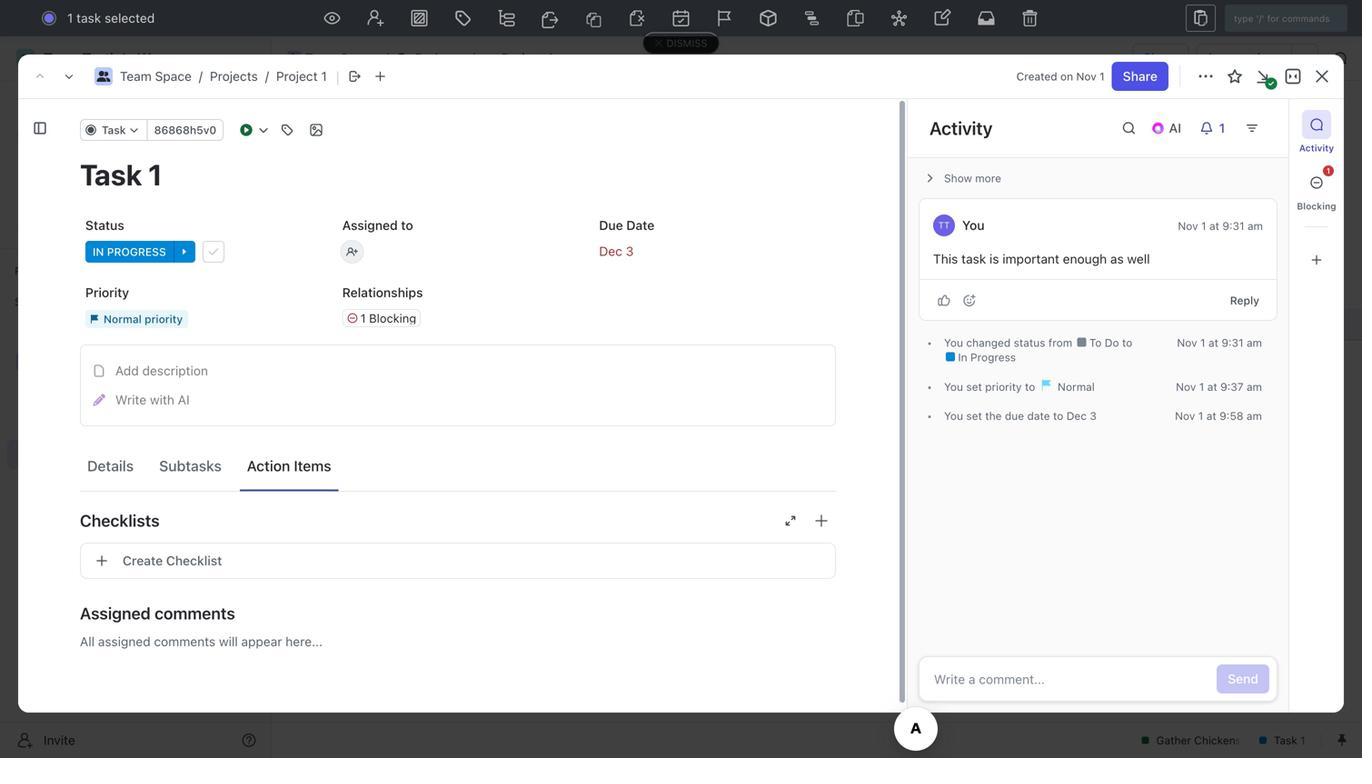 Task type: vqa. For each thing, say whether or not it's contained in the screenshot.
Learn more
no



Task type: locate. For each thing, give the bounding box(es) containing it.
1 horizontal spatial 3
[[1090, 410, 1097, 422]]

you up the "you set the due date to dec 3"
[[945, 381, 964, 393]]

2 horizontal spatial user group image
[[289, 54, 300, 63]]

you right tt
[[963, 218, 985, 233]]

assigned inside dropdown button
[[80, 604, 151, 623]]

space inside sidebar navigation
[[79, 354, 115, 369]]

0 vertical spatial activity
[[930, 117, 993, 139]]

normal priority
[[104, 313, 183, 325]]

projects inside sidebar navigation
[[55, 385, 103, 400]]

0 vertical spatial task
[[76, 10, 101, 25]]

action
[[247, 457, 290, 475]]

‎task 1
[[366, 316, 403, 331]]

activity up 1 button
[[1300, 143, 1335, 153]]

0 horizontal spatial dec
[[599, 244, 623, 259]]

0 horizontal spatial progress
[[107, 245, 166, 258]]

in progress down changed
[[956, 351, 1017, 364]]

1 horizontal spatial user group image
[[97, 71, 110, 82]]

am
[[1248, 220, 1264, 232], [1247, 336, 1263, 349], [1247, 381, 1263, 393], [1247, 410, 1263, 422]]

am right 9:58
[[1247, 410, 1263, 422]]

progress inside task sidebar content section
[[971, 351, 1017, 364]]

2 horizontal spatial space
[[341, 50, 377, 65]]

nov 1 at 9:37 am
[[1177, 381, 1263, 393]]

team space
[[305, 50, 377, 65], [44, 354, 115, 369]]

in down changed
[[959, 351, 968, 364]]

0 vertical spatial share
[[1144, 50, 1179, 65]]

1 horizontal spatial team
[[120, 69, 152, 84]]

1 horizontal spatial dropdown menu image
[[934, 8, 952, 26]]

0 vertical spatial comments
[[155, 604, 235, 623]]

1 vertical spatial project 1
[[315, 109, 420, 139]]

2 vertical spatial project
[[315, 109, 397, 139]]

tt
[[939, 220, 951, 230]]

activity up show
[[930, 117, 993, 139]]

2 set from the top
[[967, 410, 983, 422]]

set
[[967, 381, 983, 393], [967, 410, 983, 422]]

0 horizontal spatial activity
[[930, 117, 993, 139]]

team down spaces
[[44, 354, 75, 369]]

‎task
[[366, 316, 394, 331]]

0 horizontal spatial in progress
[[93, 245, 166, 258]]

1 vertical spatial space
[[155, 69, 192, 84]]

ai button
[[1144, 114, 1193, 143]]

task
[[1259, 117, 1287, 132], [102, 124, 126, 136]]

dec
[[599, 244, 623, 259], [1067, 410, 1087, 422]]

/
[[385, 50, 389, 65], [471, 50, 475, 65], [199, 69, 203, 84], [265, 69, 269, 84]]

with
[[150, 392, 175, 407]]

3 down due date
[[626, 244, 634, 259]]

assigned to
[[342, 218, 413, 233]]

tree containing team space
[[7, 316, 264, 562]]

comments up all assigned comments will appear here...
[[155, 604, 235, 623]]

in up relationships
[[339, 258, 350, 270]]

‎task 1 link
[[362, 311, 630, 337]]

1 horizontal spatial team space
[[305, 50, 377, 65]]

tree
[[7, 316, 264, 562]]

1 vertical spatial activity
[[1300, 143, 1335, 153]]

3 down "normal"
[[1090, 410, 1097, 422]]

1 vertical spatial user group image
[[97, 71, 110, 82]]

1 horizontal spatial progress
[[353, 258, 413, 270]]

projects
[[415, 50, 463, 65], [210, 69, 258, 84], [55, 385, 103, 400]]

user group image inside tree
[[19, 356, 32, 367]]

0 horizontal spatial team
[[44, 354, 75, 369]]

show more
[[945, 172, 1002, 185]]

team space link inside sidebar navigation
[[44, 347, 260, 376]]

0 horizontal spatial in
[[93, 245, 104, 258]]

0 horizontal spatial task
[[102, 124, 126, 136]]

0 horizontal spatial space
[[79, 354, 115, 369]]

in progress down status
[[93, 245, 166, 258]]

1 vertical spatial comments
[[154, 634, 216, 649]]

blocking down relationships
[[369, 311, 417, 325]]

in progress
[[93, 245, 166, 258], [339, 258, 413, 270], [956, 351, 1017, 364]]

task inside section
[[962, 251, 987, 266]]

description
[[142, 363, 208, 378]]

task left selected
[[76, 10, 101, 25]]

team space up |
[[305, 50, 377, 65]]

in down status
[[93, 245, 104, 258]]

priority
[[145, 313, 183, 325], [986, 381, 1022, 393]]

1 vertical spatial priority
[[986, 381, 1022, 393]]

on
[[1061, 70, 1074, 83]]

task for selected
[[76, 10, 101, 25]]

1 horizontal spatial blocking
[[1298, 201, 1337, 211]]

1 vertical spatial ai
[[178, 392, 190, 407]]

progress up relationships
[[353, 258, 413, 270]]

3 inside dropdown button
[[626, 244, 634, 259]]

assigned up 'assigned'
[[80, 604, 151, 623]]

task left is
[[962, 251, 987, 266]]

you left changed
[[945, 336, 964, 349]]

team up |
[[305, 50, 337, 65]]

add down automations 'button'
[[1231, 117, 1256, 132]]

important
[[1003, 251, 1060, 266]]

all assigned comments will appear here...
[[80, 634, 323, 649]]

0 vertical spatial assigned
[[342, 218, 398, 233]]

assigned
[[342, 218, 398, 233], [80, 604, 151, 623]]

0 vertical spatial project 1
[[502, 50, 554, 65]]

1 vertical spatial blocking
[[369, 311, 417, 325]]

project inside team space / projects / project 1 |
[[276, 69, 318, 84]]

0 horizontal spatial blocking
[[369, 311, 417, 325]]

normal priority button
[[80, 303, 322, 335]]

1 vertical spatial assigned
[[80, 604, 151, 623]]

1 vertical spatial task
[[962, 251, 987, 266]]

task inside dropdown button
[[102, 124, 126, 136]]

task right 1 dropdown button
[[1259, 117, 1287, 132]]

items
[[294, 457, 332, 475]]

am down reply button
[[1247, 336, 1263, 349]]

1 horizontal spatial ai
[[1170, 120, 1182, 135]]

1 vertical spatial team space
[[44, 354, 115, 369]]

0 horizontal spatial user group image
[[19, 356, 32, 367]]

in progress up relationships
[[339, 258, 413, 270]]

priority for normal
[[145, 313, 183, 325]]

changed status from
[[964, 336, 1076, 349]]

2 vertical spatial space
[[79, 354, 115, 369]]

0 vertical spatial set
[[967, 381, 983, 393]]

to up the date
[[1026, 381, 1036, 393]]

dec 3
[[599, 244, 634, 259]]

1 horizontal spatial task
[[1259, 117, 1287, 132]]

changed
[[967, 336, 1011, 349]]

dropdown menu image
[[934, 8, 952, 26], [630, 10, 646, 26]]

share button
[[1133, 44, 1190, 73], [1113, 62, 1169, 91]]

task
[[76, 10, 101, 25], [962, 251, 987, 266]]

set priority to
[[964, 381, 1039, 393]]

1 vertical spatial nov 1 at 9:31 am
[[1178, 336, 1263, 349]]

type '/' for commands field
[[1226, 5, 1348, 32]]

1 horizontal spatial dec
[[1067, 410, 1087, 422]]

priority right normal
[[145, 313, 183, 325]]

2 vertical spatial projects
[[55, 385, 103, 400]]

0 horizontal spatial add
[[115, 363, 139, 378]]

0 vertical spatial team
[[305, 50, 337, 65]]

1 inside button
[[1327, 167, 1331, 175]]

to up relationships
[[401, 218, 413, 233]]

2 horizontal spatial in progress
[[956, 351, 1017, 364]]

progress down status
[[107, 245, 166, 258]]

progress inside dropdown button
[[107, 245, 166, 258]]

nov 1 at 9:31 am up reply button
[[1179, 220, 1264, 232]]

activity
[[930, 117, 993, 139], [1300, 143, 1335, 153]]

checklist
[[166, 553, 222, 568]]

home
[[44, 95, 78, 110]]

team
[[305, 50, 337, 65], [120, 69, 152, 84], [44, 354, 75, 369]]

task for is
[[962, 251, 987, 266]]

0 horizontal spatial 3
[[626, 244, 634, 259]]

dec down due
[[599, 244, 623, 259]]

to do
[[1087, 336, 1123, 349]]

1 vertical spatial project
[[276, 69, 318, 84]]

0 horizontal spatial task
[[76, 10, 101, 25]]

team inside team space / projects / project 1 |
[[120, 69, 152, 84]]

1 vertical spatial 9:31
[[1222, 336, 1244, 349]]

dismiss
[[667, 37, 708, 49]]

0 vertical spatial team space
[[305, 50, 377, 65]]

assigned comments
[[80, 604, 235, 623]]

to
[[401, 218, 413, 233], [1090, 336, 1102, 349], [1123, 336, 1133, 349], [1026, 381, 1036, 393], [1054, 410, 1064, 422]]

1 horizontal spatial projects
[[210, 69, 258, 84]]

from
[[1049, 336, 1073, 349]]

1 horizontal spatial activity
[[1300, 143, 1335, 153]]

2 vertical spatial user group image
[[19, 356, 32, 367]]

dec down "normal"
[[1067, 410, 1087, 422]]

set left the
[[967, 410, 983, 422]]

you for changed status from
[[945, 336, 964, 349]]

blocking inside task sidebar navigation tab list
[[1298, 201, 1337, 211]]

0 vertical spatial ai
[[1170, 120, 1182, 135]]

1 vertical spatial 3
[[1090, 410, 1097, 422]]

2 horizontal spatial in
[[959, 351, 968, 364]]

created
[[1017, 70, 1058, 83]]

priority up the
[[986, 381, 1022, 393]]

team up home link
[[120, 69, 152, 84]]

you for set priority to
[[945, 381, 964, 393]]

1 vertical spatial projects
[[210, 69, 258, 84]]

2 horizontal spatial team
[[305, 50, 337, 65]]

status
[[85, 218, 124, 233]]

9:31 up reply button
[[1223, 220, 1245, 232]]

user group image up home link
[[97, 71, 110, 82]]

user group image up team space / projects / project 1 |
[[289, 54, 300, 63]]

1 vertical spatial add
[[115, 363, 139, 378]]

|
[[336, 67, 340, 85]]

activity inside task sidebar navigation tab list
[[1300, 143, 1335, 153]]

0 vertical spatial blocking
[[1298, 201, 1337, 211]]

am for set priority to
[[1247, 381, 1263, 393]]

nov for changed status from
[[1178, 336, 1198, 349]]

0 horizontal spatial projects
[[55, 385, 103, 400]]

priority inside dropdown button
[[145, 313, 183, 325]]

1 horizontal spatial task
[[962, 251, 987, 266]]

all
[[80, 634, 95, 649]]

1 horizontal spatial in
[[339, 258, 350, 270]]

progress down changed
[[971, 351, 1017, 364]]

set down changed
[[967, 381, 983, 393]]

to right the date
[[1054, 410, 1064, 422]]

team space link
[[283, 47, 382, 69], [120, 69, 192, 84], [44, 347, 260, 376]]

1 vertical spatial set
[[967, 410, 983, 422]]

create checklist button
[[80, 543, 836, 579]]

0 vertical spatial nov 1 at 9:31 am
[[1179, 220, 1264, 232]]

assigned up relationships
[[342, 218, 398, 233]]

projects inside team space / projects / project 1 |
[[210, 69, 258, 84]]

1 horizontal spatial add
[[1231, 117, 1256, 132]]

1 horizontal spatial space
[[155, 69, 192, 84]]

0 horizontal spatial team space
[[44, 354, 115, 369]]

show more button
[[919, 165, 1278, 191]]

team space inside sidebar navigation
[[44, 354, 115, 369]]

ai inside dropdown button
[[1170, 120, 1182, 135]]

you
[[963, 218, 985, 233], [945, 336, 964, 349], [945, 381, 964, 393], [945, 410, 964, 422]]

0 vertical spatial priority
[[145, 313, 183, 325]]

user group image
[[289, 54, 300, 63], [97, 71, 110, 82], [19, 356, 32, 367]]

dashboards
[[44, 188, 114, 203]]

0 vertical spatial add
[[1231, 117, 1256, 132]]

team space up pencil image
[[44, 354, 115, 369]]

comments down assigned comments
[[154, 634, 216, 649]]

projects link
[[393, 47, 468, 69], [210, 69, 258, 84], [55, 378, 213, 407]]

status
[[1014, 336, 1046, 349]]

nov
[[1077, 70, 1097, 83], [1179, 220, 1199, 232], [1178, 336, 1198, 349], [1177, 381, 1197, 393], [1176, 410, 1196, 422]]

2 horizontal spatial projects
[[415, 50, 463, 65]]

1 task selected
[[67, 10, 155, 25]]

nov 1 at 9:31 am
[[1179, 220, 1264, 232], [1178, 336, 1263, 349]]

am right 9:37
[[1247, 381, 1263, 393]]

due
[[599, 218, 623, 233]]

nov 1 at 9:31 am up nov 1 at 9:37 am
[[1178, 336, 1263, 349]]

at for set priority to
[[1208, 381, 1218, 393]]

project 1
[[502, 50, 554, 65], [315, 109, 420, 139]]

0 vertical spatial user group image
[[289, 54, 300, 63]]

user group image down spaces
[[19, 356, 32, 367]]

ai left 1 dropdown button
[[1170, 120, 1182, 135]]

0 vertical spatial projects
[[415, 50, 463, 65]]

9:31 down reply button
[[1222, 336, 1244, 349]]

ai right with
[[178, 392, 190, 407]]

you left the
[[945, 410, 964, 422]]

0 horizontal spatial dropdown menu image
[[630, 10, 646, 26]]

projects link inside tree
[[55, 378, 213, 407]]

1 vertical spatial dec
[[1067, 410, 1087, 422]]

nov for set priority to
[[1177, 381, 1197, 393]]

0 horizontal spatial assigned
[[80, 604, 151, 623]]

nov 1 at 9:58 am
[[1176, 410, 1263, 422]]

search...
[[640, 10, 692, 25]]

0 horizontal spatial project 1
[[315, 109, 420, 139]]

at
[[1210, 220, 1220, 232], [1209, 336, 1219, 349], [1208, 381, 1218, 393], [1207, 410, 1217, 422]]

here...
[[286, 634, 323, 649]]

0 vertical spatial dec
[[599, 244, 623, 259]]

activity inside task sidebar content section
[[930, 117, 993, 139]]

0 vertical spatial 3
[[626, 244, 634, 259]]

new
[[1204, 10, 1231, 25]]

priority inside task sidebar content section
[[986, 381, 1022, 393]]

dec 3 button
[[594, 235, 836, 268]]

1 inside team space / projects / project 1 |
[[321, 69, 327, 84]]

space inside team space / projects / project 1 |
[[155, 69, 192, 84]]

0 horizontal spatial priority
[[145, 313, 183, 325]]

space
[[341, 50, 377, 65], [155, 69, 192, 84], [79, 354, 115, 369]]

1 vertical spatial team
[[120, 69, 152, 84]]

set priority image
[[717, 10, 733, 26]]

you for nov 1 at 9:31 am
[[963, 218, 985, 233]]

1 horizontal spatial assigned
[[342, 218, 398, 233]]

2 vertical spatial team
[[44, 354, 75, 369]]

progress
[[107, 245, 166, 258], [353, 258, 413, 270], [971, 351, 1017, 364]]

is
[[990, 251, 1000, 266]]

in progress inside dropdown button
[[93, 245, 166, 258]]

blocking down 1 button
[[1298, 201, 1337, 211]]

2 horizontal spatial progress
[[971, 351, 1017, 364]]

1 horizontal spatial priority
[[986, 381, 1022, 393]]

add up write
[[115, 363, 139, 378]]

at for set the due date to
[[1207, 410, 1217, 422]]

add task button
[[1221, 110, 1297, 139]]

comments
[[155, 604, 235, 623], [154, 634, 216, 649]]

task down home link
[[102, 124, 126, 136]]

3 inside task sidebar content section
[[1090, 410, 1097, 422]]



Task type: describe. For each thing, give the bounding box(es) containing it.
add for add description
[[115, 363, 139, 378]]

dec inside dropdown button
[[599, 244, 623, 259]]

reply
[[1231, 294, 1260, 307]]

Edit task name text field
[[80, 157, 836, 192]]

assigned
[[98, 634, 151, 649]]

0 horizontal spatial project 1 link
[[276, 69, 327, 84]]

tree inside sidebar navigation
[[7, 316, 264, 562]]

send
[[1228, 671, 1259, 686]]

0 horizontal spatial ai
[[178, 392, 190, 407]]

the
[[986, 410, 1002, 422]]

0 vertical spatial 9:31
[[1223, 220, 1245, 232]]

will
[[219, 634, 238, 649]]

hide button
[[936, 210, 975, 231]]

inbox
[[44, 126, 75, 141]]

add description
[[115, 363, 208, 378]]

favorites button
[[7, 260, 81, 282]]

normal
[[1055, 381, 1095, 393]]

task button
[[80, 119, 148, 141]]

this task is important enough as well
[[934, 251, 1151, 266]]

show
[[945, 172, 973, 185]]

am left task sidebar navigation tab list at the right top of the page
[[1248, 220, 1264, 232]]

selected
[[105, 10, 155, 25]]

relationships
[[342, 285, 423, 300]]

checklists button
[[80, 499, 836, 543]]

0 vertical spatial project
[[502, 50, 544, 65]]

subtasks button
[[152, 449, 229, 483]]

new button
[[1179, 4, 1242, 33]]

details
[[87, 457, 134, 475]]

task sidebar navigation tab list
[[1297, 110, 1337, 275]]

nov for set the due date to
[[1176, 410, 1196, 422]]

dashboards link
[[7, 181, 264, 210]]

automations button
[[1198, 45, 1292, 72]]

1 blocking
[[361, 311, 417, 325]]

hide
[[944, 214, 968, 227]]

add task
[[1231, 117, 1287, 132]]

checklists
[[80, 511, 160, 531]]

9:58
[[1220, 410, 1244, 422]]

1 horizontal spatial project 1 link
[[479, 47, 558, 69]]

in progress button
[[80, 235, 322, 268]]

send button
[[1218, 665, 1270, 694]]

team inside tree
[[44, 354, 75, 369]]

appear
[[241, 634, 282, 649]]

invite
[[44, 733, 75, 748]]

task sidebar content section
[[904, 99, 1289, 713]]

task inside button
[[1259, 117, 1287, 132]]

spaces
[[15, 295, 53, 308]]

write with ai button
[[86, 385, 830, 415]]

created on nov 1
[[1017, 70, 1105, 83]]

assigned for assigned comments
[[80, 604, 151, 623]]

in progress inside task sidebar content section
[[956, 351, 1017, 364]]

86868h5v0 button
[[147, 119, 224, 141]]

inbox link
[[7, 119, 264, 148]]

create
[[123, 553, 163, 568]]

subtasks
[[159, 457, 222, 475]]

due
[[1005, 410, 1025, 422]]

pencil image
[[93, 394, 105, 406]]

1 horizontal spatial project 1
[[502, 50, 554, 65]]

to right do
[[1123, 336, 1133, 349]]

1 vertical spatial share
[[1123, 69, 1158, 84]]

details button
[[80, 449, 141, 483]]

1 horizontal spatial in progress
[[339, 258, 413, 270]]

priority
[[85, 285, 129, 300]]

home link
[[7, 88, 264, 117]]

comments inside dropdown button
[[155, 604, 235, 623]]

date
[[627, 218, 655, 233]]

priority for set
[[986, 381, 1022, 393]]

Search tasks... text field
[[1136, 207, 1318, 234]]

enough
[[1063, 251, 1108, 266]]

well
[[1128, 251, 1151, 266]]

ai button
[[1144, 114, 1193, 143]]

date
[[1028, 410, 1051, 422]]

share button up ai dropdown button
[[1113, 62, 1169, 91]]

reply button
[[1224, 290, 1267, 311]]

more
[[976, 172, 1002, 185]]

action items
[[247, 457, 332, 475]]

1 button
[[1193, 114, 1238, 143]]

automations
[[1207, 50, 1283, 65]]

⌘k
[[803, 10, 823, 25]]

am for changed status from
[[1247, 336, 1263, 349]]

write with ai
[[115, 392, 190, 407]]

action items button
[[240, 449, 339, 483]]

1 button
[[1303, 165, 1335, 197]]

in inside dropdown button
[[93, 245, 104, 258]]

1 inside dropdown button
[[1220, 120, 1226, 135]]

1 set from the top
[[967, 381, 983, 393]]

86868h5v0
[[154, 124, 217, 136]]

at for changed status from
[[1209, 336, 1219, 349]]

do
[[1105, 336, 1120, 349]]

in inside task sidebar content section
[[959, 351, 968, 364]]

sidebar navigation
[[0, 36, 272, 758]]

add description button
[[86, 356, 830, 385]]

am for set the due date to
[[1247, 410, 1263, 422]]

favorites
[[15, 265, 63, 277]]

9:37
[[1221, 381, 1244, 393]]

assigned comments button
[[80, 592, 836, 636]]

assigned for assigned to
[[342, 218, 398, 233]]

share button down new button
[[1133, 44, 1190, 73]]

you set the due date to dec 3
[[945, 410, 1097, 422]]

team space / projects / project 1 |
[[120, 67, 340, 85]]

dec inside task sidebar content section
[[1067, 410, 1087, 422]]

add for add task
[[1231, 117, 1256, 132]]

0 vertical spatial space
[[341, 50, 377, 65]]

as
[[1111, 251, 1124, 266]]

to left do
[[1090, 336, 1102, 349]]



